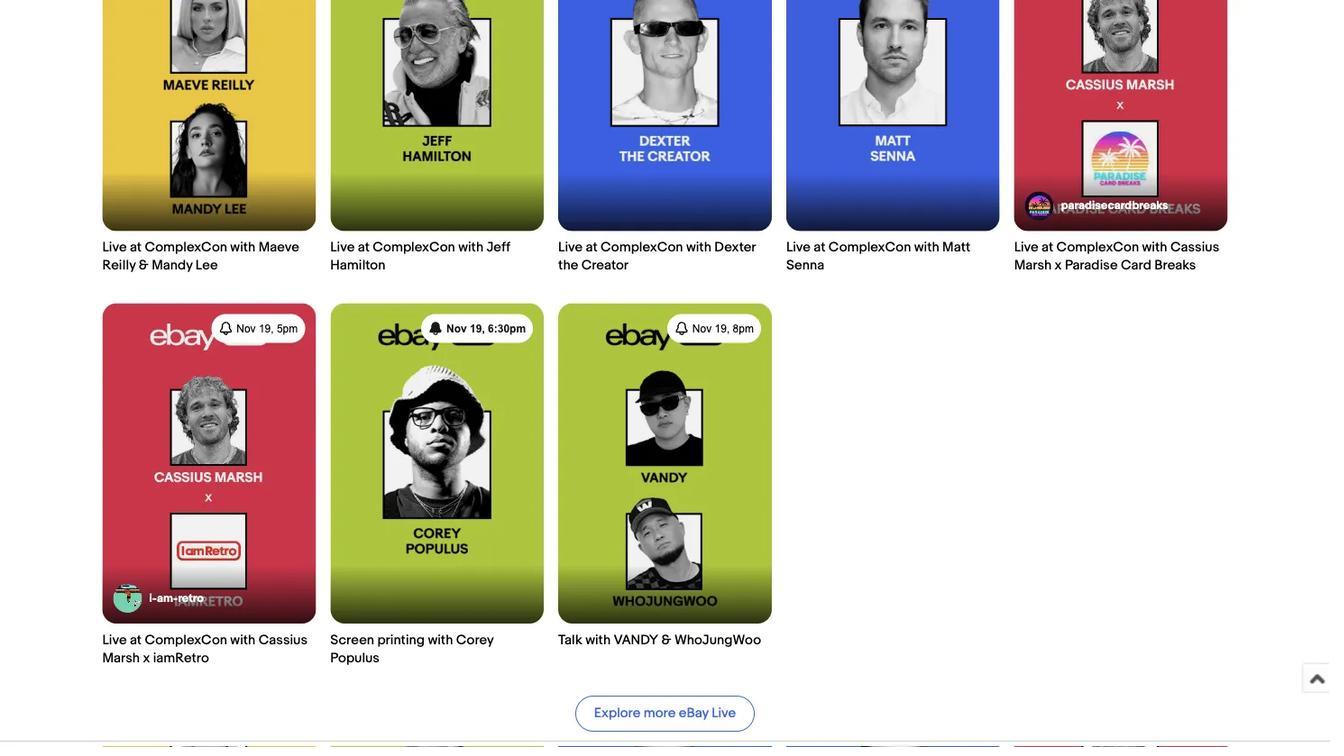 Task type: vqa. For each thing, say whether or not it's contained in the screenshot.
"to" in the International shipment of items may be subject to customs processing and additional charges.
no



Task type: locate. For each thing, give the bounding box(es) containing it.
& right vandy
[[662, 633, 672, 649]]

with for live at complexcon with cassius marsh x iamretro
[[230, 633, 256, 649]]

at inside live at complexcon with maeve reilly & mandy lee
[[130, 240, 142, 256]]

x
[[1055, 258, 1062, 274], [143, 651, 150, 667]]

explore more ebay live link
[[575, 697, 755, 733]]

mandy
[[152, 258, 193, 274]]

1 horizontal spatial x
[[1055, 258, 1062, 274]]

cassius left screen
[[259, 633, 308, 649]]

1 nov from the left
[[237, 323, 256, 335]]

talk with vandy & whojungwoo
[[558, 633, 761, 649]]

2 19, from the left
[[470, 323, 485, 335]]

at up hamilton
[[358, 240, 370, 256]]

complexcon inside live at complexcon with cassius marsh x paradise card breaks
[[1057, 240, 1140, 256]]

marsh for live at complexcon with cassius marsh x paradise card breaks
[[1015, 258, 1052, 274]]

with inside the 'live at complexcon with cassius marsh x iamretro'
[[230, 633, 256, 649]]

live at complexcon with dexter the creator
[[558, 240, 756, 274]]

5pm
[[277, 323, 298, 335]]

x left the paradise
[[1055, 258, 1062, 274]]

& right reilly
[[139, 258, 149, 274]]

1 horizontal spatial marsh
[[1015, 258, 1052, 274]]

live at complexcon with matt senna link
[[787, 0, 1000, 275]]

with for live at complexcon with maeve reilly & mandy lee
[[230, 240, 256, 256]]

with inside live at complexcon with dexter the creator
[[686, 240, 712, 256]]

complexcon up the 'iamretro' at the left of the page
[[145, 633, 227, 649]]

complexcon up hamilton
[[373, 240, 455, 256]]

complexcon inside the 'live at complexcon with cassius marsh x iamretro'
[[145, 633, 227, 649]]

at up creator
[[586, 240, 598, 256]]

nov left 8pm
[[693, 323, 712, 335]]

1 vertical spatial cassius
[[259, 633, 308, 649]]

corey
[[456, 633, 494, 649]]

marsh left the paradise
[[1015, 258, 1052, 274]]

complexcon up the paradise
[[1057, 240, 1140, 256]]

1 horizontal spatial nov
[[447, 323, 467, 335]]

19, for with
[[259, 323, 274, 335]]

nov 19, 8pm
[[693, 323, 754, 335]]

2 horizontal spatial 19,
[[715, 323, 730, 335]]

marsh down i am retro image
[[102, 651, 140, 667]]

i-am-retro link
[[113, 585, 204, 614]]

nov left 5pm
[[237, 323, 256, 335]]

at inside live at complexcon with dexter the creator
[[586, 240, 598, 256]]

cassius up breaks
[[1171, 240, 1220, 256]]

19, for corey
[[470, 323, 485, 335]]

2 horizontal spatial nov
[[693, 323, 712, 335]]

19, left 8pm
[[715, 323, 730, 335]]

live inside live at complexcon with maeve reilly & mandy lee
[[102, 240, 127, 256]]

with inside live at complexcon with maeve reilly & mandy lee
[[230, 240, 256, 256]]

2 nov from the left
[[447, 323, 467, 335]]

reilly
[[102, 258, 136, 274]]

live for live at complexcon with cassius marsh x paradise card breaks
[[1015, 240, 1039, 256]]

live at complexcon with cassius marsh x iamretro
[[102, 633, 308, 667]]

at for live at complexcon with dexter the creator
[[586, 240, 598, 256]]

marsh inside the 'live at complexcon with cassius marsh x iamretro'
[[102, 651, 140, 667]]

0 vertical spatial marsh
[[1015, 258, 1052, 274]]

live
[[102, 240, 127, 256], [330, 240, 355, 256], [787, 240, 811, 256], [558, 240, 583, 256], [1015, 240, 1039, 256], [102, 633, 127, 649], [712, 706, 736, 722]]

marsh
[[1015, 258, 1052, 274], [102, 651, 140, 667]]

nov inside "button"
[[237, 323, 256, 335]]

0 horizontal spatial x
[[143, 651, 150, 667]]

1 horizontal spatial 19,
[[470, 323, 485, 335]]

1 horizontal spatial cassius
[[1171, 240, 1220, 256]]

at inside live at complexcon with jeff hamilton
[[358, 240, 370, 256]]

marsh inside live at complexcon with cassius marsh x paradise card breaks
[[1015, 258, 1052, 274]]

live up hamilton
[[330, 240, 355, 256]]

at up senna
[[814, 240, 826, 256]]

0 horizontal spatial marsh
[[102, 651, 140, 667]]

1 horizontal spatial &
[[662, 633, 672, 649]]

0 vertical spatial &
[[139, 258, 149, 274]]

at down paradisecardbreaks image
[[1042, 240, 1054, 256]]

at inside live at complexcon with matt senna
[[814, 240, 826, 256]]

6:30pm
[[488, 323, 526, 335]]

more
[[644, 706, 676, 722]]

1 vertical spatial x
[[143, 651, 150, 667]]

live up reilly
[[102, 240, 127, 256]]

with inside live at complexcon with matt senna
[[915, 240, 940, 256]]

live inside live at complexcon with matt senna
[[787, 240, 811, 256]]

3 19, from the left
[[715, 323, 730, 335]]

lee
[[196, 258, 218, 274]]

nov inside button
[[447, 323, 467, 335]]

printing
[[377, 633, 425, 649]]

live down i am retro image
[[102, 633, 127, 649]]

x inside the 'live at complexcon with cassius marsh x iamretro'
[[143, 651, 150, 667]]

complexcon inside live at complexcon with jeff hamilton
[[373, 240, 455, 256]]

complexcon inside live at complexcon with maeve reilly & mandy lee
[[145, 240, 227, 256]]

live inside live at complexcon with jeff hamilton
[[330, 240, 355, 256]]

0 horizontal spatial cassius
[[259, 633, 308, 649]]

19, inside button
[[715, 323, 730, 335]]

marsh for live at complexcon with cassius marsh x iamretro
[[102, 651, 140, 667]]

paradisecardbreaks link
[[1025, 192, 1169, 221]]

with for live at complexcon with dexter the creator
[[686, 240, 712, 256]]

complexcon up mandy
[[145, 240, 227, 256]]

breaks
[[1155, 258, 1197, 274]]

1 19, from the left
[[259, 323, 274, 335]]

populus
[[330, 651, 380, 667]]

talk
[[558, 633, 583, 649]]

0 vertical spatial x
[[1055, 258, 1062, 274]]

live at complexcon with jeff hamilton
[[330, 240, 510, 274]]

&
[[139, 258, 149, 274], [662, 633, 672, 649]]

at up reilly
[[130, 240, 142, 256]]

at inside the 'live at complexcon with cassius marsh x iamretro'
[[130, 633, 142, 649]]

ebay
[[679, 706, 709, 722]]

nov
[[237, 323, 256, 335], [447, 323, 467, 335], [693, 323, 712, 335]]

at
[[130, 240, 142, 256], [358, 240, 370, 256], [814, 240, 826, 256], [586, 240, 598, 256], [1042, 240, 1054, 256], [130, 633, 142, 649]]

nov left 6:30pm
[[447, 323, 467, 335]]

with inside live at complexcon with cassius marsh x paradise card breaks
[[1143, 240, 1168, 256]]

talk with vandy & whojungwoo link
[[558, 304, 772, 650]]

0 horizontal spatial &
[[139, 258, 149, 274]]

screen
[[330, 633, 374, 649]]

1 vertical spatial marsh
[[102, 651, 140, 667]]

matt
[[943, 240, 971, 256]]

with inside screen printing with corey populus
[[428, 633, 453, 649]]

x inside live at complexcon with cassius marsh x paradise card breaks
[[1055, 258, 1062, 274]]

am-
[[157, 592, 178, 606]]

cassius for live at complexcon with cassius marsh x iamretro
[[259, 633, 308, 649]]

live at complexcon with maeve reilly & mandy lee
[[102, 240, 299, 274]]

x left the 'iamretro' at the left of the page
[[143, 651, 150, 667]]

complexcon for live at complexcon with dexter the creator
[[601, 240, 683, 256]]

0 horizontal spatial 19,
[[259, 323, 274, 335]]

with inside live at complexcon with jeff hamilton
[[458, 240, 484, 256]]

0 vertical spatial cassius
[[1171, 240, 1220, 256]]

live for live at complexcon with dexter the creator
[[558, 240, 583, 256]]

with
[[230, 240, 256, 256], [458, 240, 484, 256], [915, 240, 940, 256], [686, 240, 712, 256], [1143, 240, 1168, 256], [230, 633, 256, 649], [428, 633, 453, 649], [586, 633, 611, 649]]

maeve
[[259, 240, 299, 256]]

19, inside button
[[470, 323, 485, 335]]

cassius inside the 'live at complexcon with cassius marsh x iamretro'
[[259, 633, 308, 649]]

19, left 5pm
[[259, 323, 274, 335]]

at inside live at complexcon with cassius marsh x paradise card breaks
[[1042, 240, 1054, 256]]

explore more ebay live
[[594, 706, 736, 722]]

cassius
[[1171, 240, 1220, 256], [259, 633, 308, 649]]

senna
[[787, 258, 825, 274]]

19, left 6:30pm
[[470, 323, 485, 335]]

x for paradise
[[1055, 258, 1062, 274]]

8pm
[[733, 323, 754, 335]]

19, inside "button"
[[259, 323, 274, 335]]

cassius inside live at complexcon with cassius marsh x paradise card breaks
[[1171, 240, 1220, 256]]

complexcon inside live at complexcon with matt senna
[[829, 240, 911, 256]]

at down i am retro image
[[130, 633, 142, 649]]

19,
[[259, 323, 274, 335], [470, 323, 485, 335], [715, 323, 730, 335]]

live up the the
[[558, 240, 583, 256]]

paradisecardbreaks image
[[1025, 192, 1054, 221]]

at for live at complexcon with matt senna
[[814, 240, 826, 256]]

live up senna
[[787, 240, 811, 256]]

nov inside button
[[693, 323, 712, 335]]

complexcon inside live at complexcon with dexter the creator
[[601, 240, 683, 256]]

live at complexcon with maeve reilly & mandy lee link
[[102, 0, 316, 275]]

3 nov from the left
[[693, 323, 712, 335]]

complexcon up creator
[[601, 240, 683, 256]]

complexcon
[[145, 240, 227, 256], [373, 240, 455, 256], [829, 240, 911, 256], [601, 240, 683, 256], [1057, 240, 1140, 256], [145, 633, 227, 649]]

live inside live at complexcon with cassius marsh x paradise card breaks
[[1015, 240, 1039, 256]]

at for live at complexcon with cassius marsh x iamretro
[[130, 633, 142, 649]]

live down paradisecardbreaks image
[[1015, 240, 1039, 256]]

0 horizontal spatial nov
[[237, 323, 256, 335]]

live inside the 'live at complexcon with cassius marsh x iamretro'
[[102, 633, 127, 649]]

1 vertical spatial &
[[662, 633, 672, 649]]

live inside live at complexcon with dexter the creator
[[558, 240, 583, 256]]

complexcon left matt
[[829, 240, 911, 256]]

live at complexcon with dexter the creator link
[[558, 0, 772, 275]]



Task type: describe. For each thing, give the bounding box(es) containing it.
live for live at complexcon with jeff hamilton
[[330, 240, 355, 256]]

live for live at complexcon with maeve reilly & mandy lee
[[102, 240, 127, 256]]

live at complexcon with matt senna
[[787, 240, 971, 274]]

iamretro
[[153, 651, 209, 667]]

screen printing with corey populus link
[[330, 304, 544, 668]]

nov 19, 6:30pm
[[447, 323, 526, 335]]

nov 19, 5pm
[[237, 323, 298, 335]]

vandy
[[614, 633, 659, 649]]

i-
[[149, 592, 157, 606]]

live for live at complexcon with cassius marsh x iamretro
[[102, 633, 127, 649]]

nov for &
[[693, 323, 712, 335]]

live right the ebay
[[712, 706, 736, 722]]

live for live at complexcon with matt senna
[[787, 240, 811, 256]]

19, for &
[[715, 323, 730, 335]]

jeff
[[487, 240, 510, 256]]

with for live at complexcon with cassius marsh x paradise card breaks
[[1143, 240, 1168, 256]]

nov 19, 5pm button
[[211, 314, 305, 343]]

screen printing with corey populus
[[330, 633, 494, 667]]

x for iamretro
[[143, 651, 150, 667]]

live at complexcon with jeff hamilton link
[[330, 0, 544, 275]]

complexcon for live at complexcon with maeve reilly & mandy lee
[[145, 240, 227, 256]]

& inside live at complexcon with maeve reilly & mandy lee
[[139, 258, 149, 274]]

i-am-retro
[[149, 592, 204, 606]]

paradise
[[1065, 258, 1118, 274]]

with for live at complexcon with matt senna
[[915, 240, 940, 256]]

with for live at complexcon with jeff hamilton
[[458, 240, 484, 256]]

paradisecardbreaks
[[1062, 199, 1169, 213]]

retro
[[178, 592, 204, 606]]

whojungwoo
[[675, 633, 761, 649]]

cassius for live at complexcon with cassius marsh x paradise card breaks
[[1171, 240, 1220, 256]]

at for live at complexcon with jeff hamilton
[[358, 240, 370, 256]]

i am retro image
[[113, 585, 142, 614]]

nov 19, 6:30pm button
[[421, 314, 533, 343]]

complexcon for live at complexcon with matt senna
[[829, 240, 911, 256]]

nov for corey
[[447, 323, 467, 335]]

at for live at complexcon with maeve reilly & mandy lee
[[130, 240, 142, 256]]

explore
[[594, 706, 641, 722]]

the
[[558, 258, 579, 274]]

nov 19, 8pm button
[[667, 314, 761, 343]]

dexter
[[715, 240, 756, 256]]

complexcon for live at complexcon with jeff hamilton
[[373, 240, 455, 256]]

complexcon for live at complexcon with cassius marsh x paradise card breaks
[[1057, 240, 1140, 256]]

live at complexcon with cassius marsh x paradise card breaks
[[1015, 240, 1220, 274]]

creator
[[582, 258, 629, 274]]

hamilton
[[330, 258, 386, 274]]

card
[[1121, 258, 1152, 274]]

complexcon for live at complexcon with cassius marsh x iamretro
[[145, 633, 227, 649]]

at for live at complexcon with cassius marsh x paradise card breaks
[[1042, 240, 1054, 256]]

nov for with
[[237, 323, 256, 335]]



